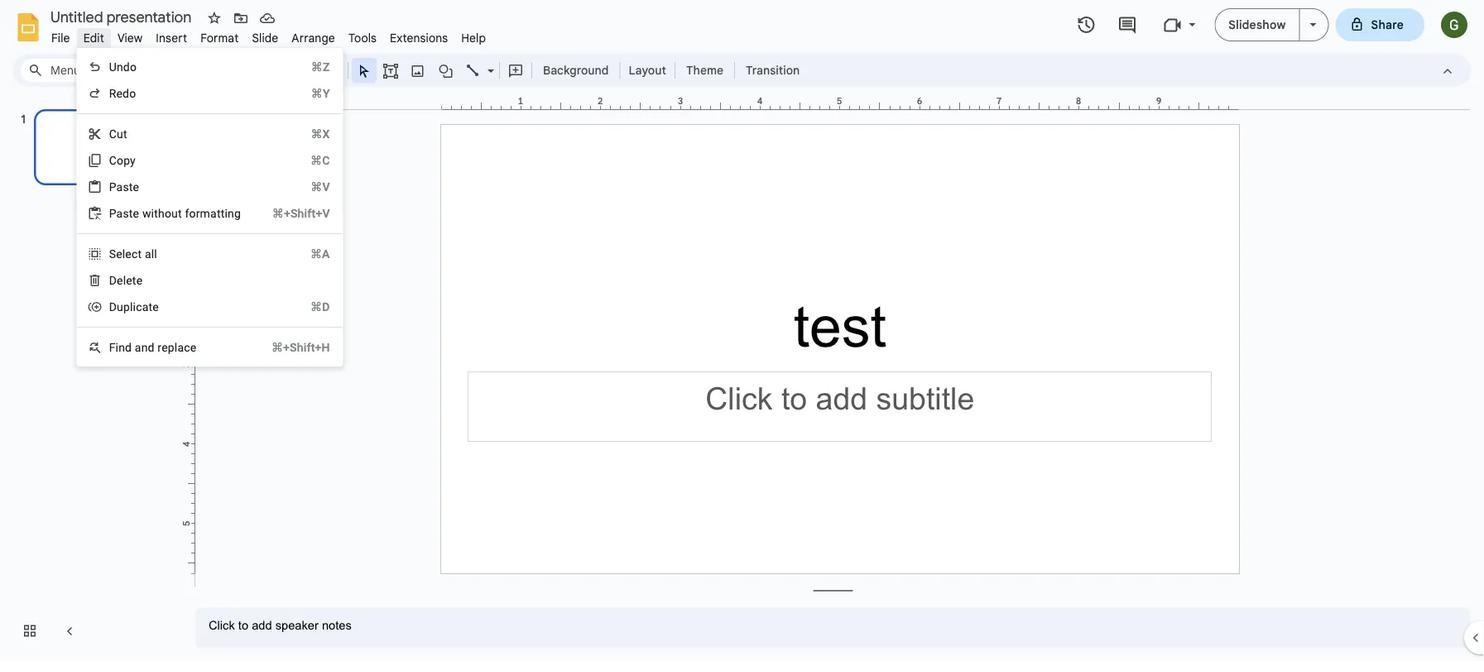 Task type: describe. For each thing, give the bounding box(es) containing it.
c
[[109, 154, 117, 167]]

lete
[[123, 274, 143, 287]]

⌘x
[[311, 127, 330, 141]]

⌘d
[[311, 300, 330, 314]]

r
[[109, 87, 116, 100]]

f
[[109, 341, 116, 354]]

c opy
[[109, 154, 136, 167]]

presentation options image
[[1310, 23, 1317, 26]]

r edo
[[109, 87, 136, 100]]

⌘x element
[[291, 126, 330, 142]]

paste p element
[[109, 180, 144, 194]]

Star checkbox
[[203, 7, 226, 30]]

⌘y
[[311, 87, 330, 100]]

format
[[201, 31, 239, 45]]

d for uplicate
[[109, 300, 117, 314]]

transition button
[[739, 58, 807, 83]]

undo u element
[[109, 60, 142, 74]]

u ndo
[[109, 60, 137, 74]]

t
[[123, 127, 127, 141]]

slideshow button
[[1215, 8, 1300, 41]]

insert image image
[[409, 59, 428, 82]]

⌘c
[[311, 154, 330, 167]]

d uplicate
[[109, 300, 159, 314]]

⌘v
[[311, 180, 330, 194]]

theme button
[[679, 58, 731, 83]]

background button
[[536, 58, 616, 83]]

ut
[[171, 207, 182, 220]]

⌘a element
[[291, 246, 330, 262]]

edit menu item
[[77, 28, 111, 48]]

aste
[[116, 180, 139, 194]]

⌘+shift+h element
[[252, 339, 330, 356]]

⌘v element
[[291, 179, 330, 195]]

find and replace f element
[[109, 341, 202, 354]]

arrange menu item
[[285, 28, 342, 48]]

slideshow
[[1229, 17, 1286, 32]]

view
[[117, 31, 143, 45]]

opy
[[117, 154, 136, 167]]

⌘+shift+h
[[271, 341, 330, 354]]

layout
[[629, 63, 667, 77]]

slide
[[252, 31, 279, 45]]

file
[[51, 31, 70, 45]]

file menu item
[[45, 28, 77, 48]]

uplicate
[[117, 300, 159, 314]]

o
[[165, 207, 171, 220]]

select all a element
[[109, 247, 162, 261]]

replace
[[158, 341, 197, 354]]

share button
[[1336, 8, 1425, 41]]

extensions
[[390, 31, 448, 45]]

⌘+shift+v
[[272, 207, 330, 220]]

select a ll
[[109, 247, 157, 261]]

ndo
[[117, 60, 137, 74]]

paste without formatting o element
[[109, 207, 246, 220]]

help menu item
[[455, 28, 493, 48]]

ll
[[151, 247, 157, 261]]

help
[[461, 31, 486, 45]]

edo
[[116, 87, 136, 100]]

paste with o ut formatting
[[109, 207, 241, 220]]

layout button
[[624, 58, 671, 83]]

transition
[[746, 63, 800, 77]]

tools menu item
[[342, 28, 383, 48]]

⌘y element
[[291, 85, 330, 102]]

formatting
[[185, 207, 241, 220]]



Task type: vqa. For each thing, say whether or not it's contained in the screenshot.
Focus 'radio'
no



Task type: locate. For each thing, give the bounding box(es) containing it.
u
[[109, 60, 117, 74]]

0 vertical spatial d
[[109, 274, 117, 287]]

paste
[[109, 207, 139, 220]]

cu
[[109, 127, 123, 141]]

⌘a
[[310, 247, 330, 261]]

theme
[[686, 63, 724, 77]]

ind
[[116, 341, 132, 354]]

⌘z element
[[291, 59, 330, 75]]

copy c element
[[109, 154, 141, 167]]

duplicate d element
[[109, 300, 164, 314]]

delete e element
[[109, 274, 148, 287]]

menu inside application
[[77, 48, 343, 367]]

background
[[543, 63, 609, 77]]

slide menu item
[[245, 28, 285, 48]]

⌘+shift+v element
[[252, 205, 330, 222]]

⌘d element
[[291, 299, 330, 315]]

share
[[1372, 17, 1404, 32]]

select
[[109, 247, 142, 261]]

Menus field
[[21, 59, 104, 82]]

menu containing u
[[77, 48, 343, 367]]

insert
[[156, 31, 187, 45]]

redo r element
[[109, 87, 141, 100]]

view menu item
[[111, 28, 149, 48]]

Rename text field
[[45, 7, 201, 26]]

arrange
[[292, 31, 335, 45]]

edit
[[83, 31, 104, 45]]

d e lete
[[109, 274, 143, 287]]

d down the 'e'
[[109, 300, 117, 314]]

format menu item
[[194, 28, 245, 48]]

cu t
[[109, 127, 127, 141]]

tools
[[349, 31, 377, 45]]

⌘c element
[[291, 152, 330, 169]]

e
[[117, 274, 123, 287]]

main toolbar
[[103, 58, 808, 83]]

d for e
[[109, 274, 117, 287]]

1 vertical spatial d
[[109, 300, 117, 314]]

with
[[142, 207, 165, 220]]

1 d from the top
[[109, 274, 117, 287]]

f ind and replace
[[109, 341, 197, 354]]

p aste
[[109, 180, 139, 194]]

2 d from the top
[[109, 300, 117, 314]]

navigation
[[0, 94, 182, 662]]

and
[[135, 341, 155, 354]]

cut t element
[[109, 127, 132, 141]]

a
[[145, 247, 151, 261]]

menu
[[77, 48, 343, 367]]

menu bar containing file
[[45, 22, 493, 49]]

application
[[0, 0, 1485, 662]]

insert menu item
[[149, 28, 194, 48]]

d left lete
[[109, 274, 117, 287]]

menu bar banner
[[0, 0, 1485, 662]]

extensions menu item
[[383, 28, 455, 48]]

shape image
[[437, 59, 456, 82]]

menu bar inside menu bar banner
[[45, 22, 493, 49]]

p
[[109, 180, 116, 194]]

menu bar
[[45, 22, 493, 49]]

⌘z
[[311, 60, 330, 74]]

d
[[109, 274, 117, 287], [109, 300, 117, 314]]

application containing slideshow
[[0, 0, 1485, 662]]



